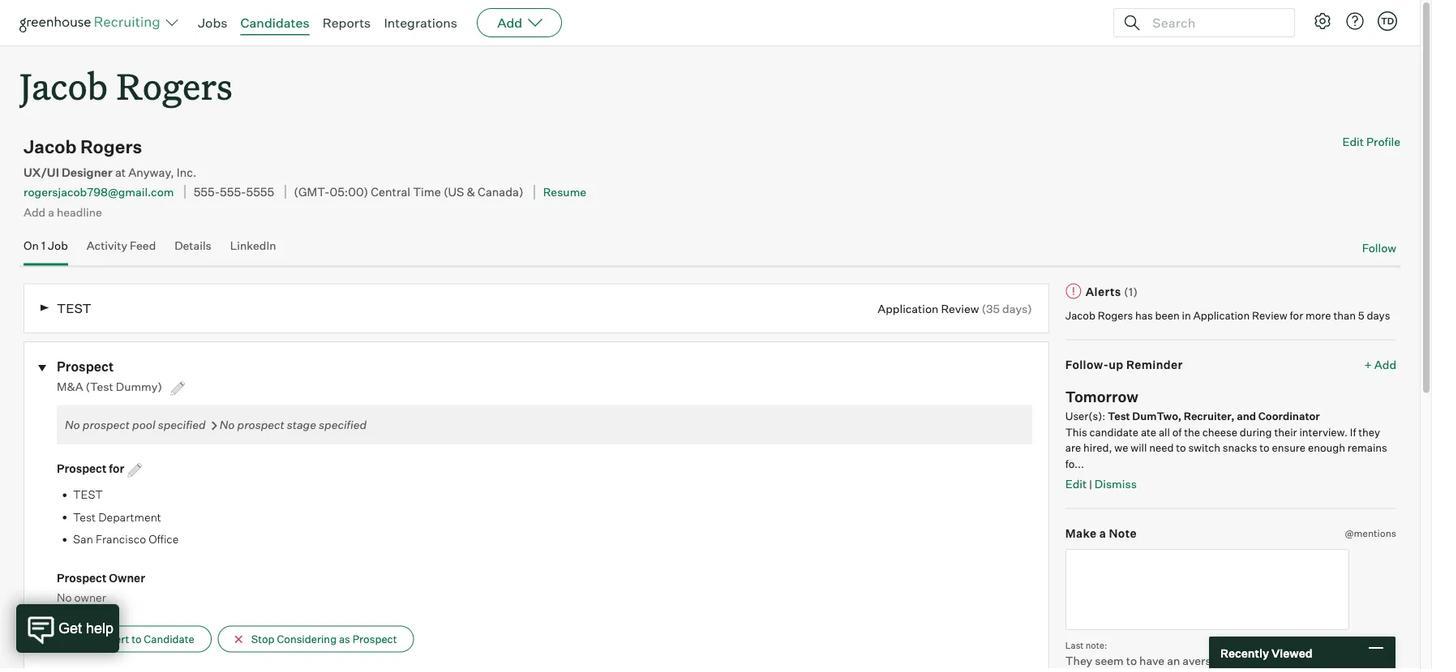 Task type: locate. For each thing, give the bounding box(es) containing it.
0 vertical spatial edit
[[1343, 135, 1364, 149]]

test inside tomorrow user(s): test dumtwo, recruiter, and coordinator this candidate ate all of the cheese during their interview. if they are hired, we will need to switch snacks to ensure enough remains fo... edit | dismiss
[[1108, 410, 1130, 423]]

specified right stage
[[319, 417, 367, 432]]

rogers
[[116, 62, 233, 109], [80, 136, 142, 158], [1098, 309, 1133, 322]]

prospect for prospect owner no owner
[[57, 570, 107, 585]]

for left 'more'
[[1290, 309, 1303, 322]]

(gmt-05:00) central time (us & canada)
[[294, 185, 524, 199]]

jacob up 'ux/ui'
[[24, 136, 77, 158]]

no down m&a
[[65, 417, 80, 432]]

0 horizontal spatial edit
[[1065, 477, 1087, 491]]

1 horizontal spatial add
[[497, 15, 522, 31]]

edit left profile
[[1343, 135, 1364, 149]]

td button
[[1378, 11, 1397, 31]]

0 horizontal spatial for
[[109, 461, 124, 475]]

edit inside tomorrow user(s): test dumtwo, recruiter, and coordinator this candidate ate all of the cheese during their interview. if they are hired, we will need to switch snacks to ensure enough remains fo... edit | dismiss
[[1065, 477, 1087, 491]]

test for test
[[57, 300, 91, 316]]

1 specified from the left
[[158, 417, 206, 432]]

jobs
[[198, 15, 228, 31]]

test
[[1108, 410, 1130, 423], [73, 510, 96, 524]]

None text field
[[1065, 549, 1349, 630]]

no left owner
[[57, 590, 72, 604]]

test up san
[[73, 510, 96, 524]]

specified
[[158, 417, 206, 432], [319, 417, 367, 432]]

to right convert
[[132, 632, 142, 645]]

edit link
[[1065, 477, 1087, 491]]

(test
[[86, 380, 113, 394]]

0 vertical spatial add
[[497, 15, 522, 31]]

a left headline
[[48, 205, 54, 219]]

configure image
[[1313, 11, 1332, 31]]

@mentions
[[1345, 527, 1397, 539]]

the
[[1184, 425, 1200, 438]]

prospect left stage
[[237, 417, 284, 432]]

no
[[65, 417, 80, 432], [220, 417, 235, 432], [57, 590, 72, 604]]

user(s):
[[1065, 410, 1106, 423]]

resume link
[[543, 185, 586, 199]]

owner
[[74, 590, 106, 604]]

on
[[24, 239, 39, 253]]

integrations
[[384, 15, 458, 31]]

add
[[497, 15, 522, 31], [24, 205, 46, 219], [1375, 357, 1397, 372]]

recently
[[1221, 646, 1269, 660]]

test inside test test department san francisco office
[[73, 510, 96, 524]]

0 vertical spatial test
[[57, 300, 91, 316]]

add inside popup button
[[497, 15, 522, 31]]

test inside test test department san francisco office
[[73, 487, 103, 501]]

all
[[1159, 425, 1170, 438]]

1 vertical spatial test
[[73, 510, 96, 524]]

to left dijon
[[1230, 654, 1241, 668]]

and
[[1237, 410, 1256, 423]]

resume
[[543, 185, 586, 199]]

their
[[1274, 425, 1297, 438]]

1 horizontal spatial prospect
[[237, 417, 284, 432]]

prospect up test test department san francisco office
[[57, 461, 107, 475]]

555- up linkedin
[[220, 185, 246, 199]]

jacob rogers has been in application review for more than 5 days
[[1065, 309, 1390, 322]]

review left (35
[[941, 301, 979, 316]]

2 vertical spatial rogers
[[1098, 309, 1133, 322]]

prospect
[[83, 417, 130, 432], [237, 417, 284, 432]]

0 vertical spatial jacob
[[19, 62, 108, 109]]

a for make
[[1100, 526, 1106, 540]]

a
[[48, 205, 54, 219], [1100, 526, 1106, 540]]

1 555- from the left
[[194, 185, 220, 199]]

candidates link
[[240, 15, 310, 31]]

test
[[57, 300, 91, 316], [73, 487, 103, 501]]

0 vertical spatial a
[[48, 205, 54, 219]]

follow
[[1362, 241, 1397, 255]]

office
[[149, 532, 179, 546]]

review
[[941, 301, 979, 316], [1252, 309, 1288, 322]]

pool
[[132, 417, 155, 432]]

test down prospect for
[[73, 487, 103, 501]]

candidate
[[1090, 425, 1139, 438]]

for down no prospect pool specified
[[109, 461, 124, 475]]

edit left |
[[1065, 477, 1087, 491]]

(1)
[[1124, 284, 1138, 299]]

reports link
[[322, 15, 371, 31]]

test down on 1 job link
[[57, 300, 91, 316]]

follow-up reminder
[[1065, 357, 1183, 372]]

edit profile
[[1343, 135, 1401, 149]]

jacob for jacob rogers has been in application review for more than 5 days
[[1065, 309, 1096, 322]]

1 horizontal spatial test
[[1108, 410, 1130, 423]]

jacob rogers
[[19, 62, 233, 109]]

1 vertical spatial test
[[73, 487, 103, 501]]

prospect inside prospect owner no owner
[[57, 570, 107, 585]]

recently viewed
[[1221, 646, 1313, 660]]

rogers inside jacob rogers ux/ui designer at anyway, inc.
[[80, 136, 142, 158]]

rogers up at
[[80, 136, 142, 158]]

Search text field
[[1148, 11, 1280, 34]]

555-555-5555
[[194, 185, 274, 199]]

a for add
[[48, 205, 54, 219]]

dumtwo,
[[1132, 410, 1182, 423]]

prospect right as
[[352, 632, 397, 645]]

0 horizontal spatial a
[[48, 205, 54, 219]]

follow-
[[1065, 357, 1109, 372]]

555- down the inc.
[[194, 185, 220, 199]]

no left stage
[[220, 417, 235, 432]]

2 specified from the left
[[319, 417, 367, 432]]

0 horizontal spatial add
[[24, 205, 46, 219]]

1 prospect from the left
[[83, 417, 130, 432]]

review left 'more'
[[1252, 309, 1288, 322]]

during
[[1240, 425, 1272, 438]]

rogers down jobs
[[116, 62, 233, 109]]

5
[[1358, 309, 1365, 322]]

rogers down alerts (1)
[[1098, 309, 1133, 322]]

at
[[115, 165, 126, 179]]

m&a
[[57, 380, 83, 394]]

alerts (1)
[[1086, 284, 1138, 299]]

1
[[41, 239, 45, 253]]

no for no prospect stage specified
[[220, 417, 235, 432]]

specified right pool
[[158, 417, 206, 432]]

1 horizontal spatial application
[[1193, 309, 1250, 322]]

1 horizontal spatial review
[[1252, 309, 1288, 322]]

jacob inside jacob rogers ux/ui designer at anyway, inc.
[[24, 136, 77, 158]]

jacob down alerts
[[1065, 309, 1096, 322]]

convert to candidate
[[90, 632, 194, 645]]

dismiss link
[[1095, 477, 1137, 491]]

1 vertical spatial jacob
[[24, 136, 77, 158]]

rogers for jacob rogers
[[116, 62, 233, 109]]

1 vertical spatial rogers
[[80, 136, 142, 158]]

|
[[1089, 477, 1092, 490]]

linkedin
[[230, 239, 276, 253]]

a left the 'note'
[[1100, 526, 1106, 540]]

0 horizontal spatial test
[[73, 510, 96, 524]]

prospect up owner
[[57, 570, 107, 585]]

1 vertical spatial edit
[[1065, 477, 1087, 491]]

2 vertical spatial jacob
[[1065, 309, 1096, 322]]

0 horizontal spatial application
[[878, 301, 939, 316]]

viewed
[[1272, 646, 1313, 660]]

1 vertical spatial a
[[1100, 526, 1106, 540]]

make a note
[[1065, 526, 1137, 540]]

to down of
[[1176, 441, 1186, 454]]

test up candidate
[[1108, 410, 1130, 423]]

integrations link
[[384, 15, 458, 31]]

2 prospect from the left
[[237, 417, 284, 432]]

1 horizontal spatial a
[[1100, 526, 1106, 540]]

activity feed
[[86, 239, 156, 253]]

application review (35 days)
[[878, 301, 1032, 316]]

0 vertical spatial for
[[1290, 309, 1303, 322]]

prospect up (test
[[57, 358, 114, 374]]

(gmt-
[[294, 185, 330, 199]]

jacob
[[19, 62, 108, 109], [24, 136, 77, 158], [1065, 309, 1096, 322]]

jacob down the greenhouse recruiting image
[[19, 62, 108, 109]]

prospect owner no owner
[[57, 570, 145, 604]]

prospect left pool
[[83, 417, 130, 432]]

0 horizontal spatial specified
[[158, 417, 206, 432]]

alerts
[[1086, 284, 1121, 299]]

1 vertical spatial add
[[24, 205, 46, 219]]

as
[[339, 632, 350, 645]]

0 horizontal spatial prospect
[[83, 417, 130, 432]]

candidate
[[144, 632, 194, 645]]

2 horizontal spatial add
[[1375, 357, 1397, 372]]

0 vertical spatial test
[[1108, 410, 1130, 423]]

0 vertical spatial rogers
[[116, 62, 233, 109]]

department
[[98, 510, 161, 524]]

1 horizontal spatial specified
[[319, 417, 367, 432]]



Task type: describe. For each thing, give the bounding box(es) containing it.
prospect for stage
[[237, 417, 284, 432]]

reminder
[[1126, 357, 1183, 372]]

test for test test department san francisco office
[[73, 487, 103, 501]]

td button
[[1375, 8, 1401, 34]]

m&a (test dummy)
[[57, 380, 165, 394]]

1 horizontal spatial for
[[1290, 309, 1303, 322]]

+ add link
[[1365, 357, 1397, 372]]

switch
[[1188, 441, 1221, 454]]

owner
[[109, 570, 145, 585]]

we
[[1114, 441, 1128, 454]]

than
[[1334, 309, 1356, 322]]

seem
[[1095, 654, 1124, 668]]

rogers for jacob rogers ux/ui designer at anyway, inc.
[[80, 136, 142, 158]]

interview.
[[1300, 425, 1348, 438]]

test test department san francisco office
[[73, 487, 179, 546]]

details link
[[174, 239, 211, 262]]

make
[[1065, 526, 1097, 540]]

coordinator
[[1258, 410, 1320, 423]]

+
[[1365, 357, 1372, 372]]

to down during
[[1260, 441, 1270, 454]]

add button
[[477, 8, 562, 37]]

@mentions link
[[1345, 525, 1397, 541]]

dismiss
[[1095, 477, 1137, 491]]

up
[[1109, 357, 1124, 372]]

dummy)
[[116, 380, 162, 394]]

prospect for prospect for
[[57, 461, 107, 475]]

need
[[1149, 441, 1174, 454]]

job
[[48, 239, 68, 253]]

canada)
[[478, 185, 524, 199]]

in
[[1182, 309, 1191, 322]]

prospect inside button
[[352, 632, 397, 645]]

of
[[1172, 425, 1182, 438]]

convert
[[90, 632, 129, 645]]

has
[[1135, 309, 1153, 322]]

0 horizontal spatial review
[[941, 301, 979, 316]]

headline
[[57, 205, 102, 219]]

profile
[[1366, 135, 1401, 149]]

ensure
[[1272, 441, 1306, 454]]

add for add
[[497, 15, 522, 31]]

cheese
[[1203, 425, 1238, 438]]

last note: they seem to have an aversion to dijon mustard.
[[1065, 640, 1322, 668]]

enough
[[1308, 441, 1345, 454]]

add for add a headline
[[24, 205, 46, 219]]

tomorrow
[[1065, 387, 1139, 406]]

td
[[1381, 15, 1394, 26]]

note:
[[1086, 640, 1107, 651]]

prospect for
[[57, 461, 127, 475]]

francisco
[[96, 532, 146, 546]]

activity feed link
[[86, 239, 156, 262]]

details
[[174, 239, 211, 253]]

stop
[[251, 632, 275, 645]]

note
[[1109, 526, 1137, 540]]

(us
[[444, 185, 464, 199]]

add a headline
[[24, 205, 102, 219]]

1 vertical spatial for
[[109, 461, 124, 475]]

aversion
[[1183, 654, 1228, 668]]

no for no prospect pool specified
[[65, 417, 80, 432]]

fo...
[[1065, 457, 1084, 470]]

specified for no prospect pool specified
[[158, 417, 206, 432]]

jacob for jacob rogers
[[19, 62, 108, 109]]

activity
[[86, 239, 127, 253]]

inc.
[[177, 165, 197, 179]]

to inside button
[[132, 632, 142, 645]]

time
[[413, 185, 441, 199]]

they
[[1065, 654, 1093, 668]]

2 555- from the left
[[220, 185, 246, 199]]

will
[[1131, 441, 1147, 454]]

no inside prospect owner no owner
[[57, 590, 72, 604]]

on 1 job link
[[24, 239, 68, 262]]

central
[[371, 185, 410, 199]]

rogers for jacob rogers has been in application review for more than 5 days
[[1098, 309, 1133, 322]]

ux/ui
[[24, 165, 59, 179]]

(35
[[982, 301, 1000, 316]]

on 1 job
[[24, 239, 68, 253]]

stop considering as prospect
[[251, 632, 397, 645]]

dijon
[[1243, 654, 1271, 668]]

prospect for prospect
[[57, 358, 114, 374]]

specified for no prospect stage specified
[[319, 417, 367, 432]]

have
[[1140, 654, 1165, 668]]

rogersjacob798@gmail.com link
[[24, 185, 174, 199]]

remains
[[1348, 441, 1387, 454]]

candidates
[[240, 15, 310, 31]]

san
[[73, 532, 93, 546]]

to left have
[[1126, 654, 1137, 668]]

rogersjacob798@gmail.com
[[24, 185, 174, 199]]

prospect for pool
[[83, 417, 130, 432]]

reports
[[322, 15, 371, 31]]

more
[[1306, 309, 1331, 322]]

last
[[1065, 640, 1084, 651]]

1 horizontal spatial edit
[[1343, 135, 1364, 149]]

if
[[1350, 425, 1356, 438]]

recruiter,
[[1184, 410, 1235, 423]]

greenhouse recruiting image
[[19, 13, 165, 32]]

no prospect stage specified
[[220, 417, 367, 432]]

2 vertical spatial add
[[1375, 357, 1397, 372]]

they
[[1359, 425, 1380, 438]]

snacks
[[1223, 441, 1257, 454]]

jacob for jacob rogers ux/ui designer at anyway, inc.
[[24, 136, 77, 158]]

designer
[[62, 165, 113, 179]]

mustard.
[[1274, 654, 1322, 668]]

no prospect pool specified
[[65, 417, 206, 432]]

jacob rogers ux/ui designer at anyway, inc.
[[24, 136, 197, 179]]

days
[[1367, 309, 1390, 322]]

hired,
[[1083, 441, 1112, 454]]



Task type: vqa. For each thing, say whether or not it's contained in the screenshot.
Prospect within prospect owner no owner
yes



